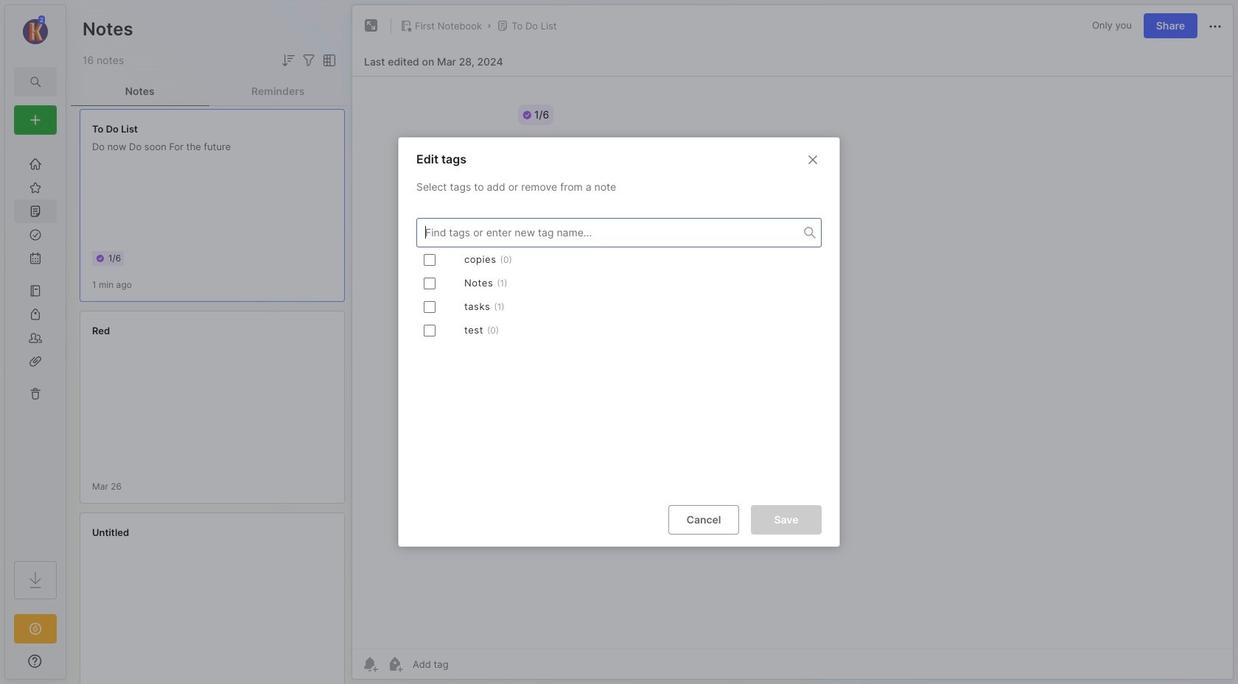 Task type: describe. For each thing, give the bounding box(es) containing it.
main element
[[0, 0, 71, 685]]

home image
[[28, 157, 43, 172]]

4 row from the top
[[417, 319, 822, 343]]

edit search image
[[27, 73, 44, 91]]

Select64 checkbox
[[424, 301, 436, 313]]

row group inside 'select tags to add or remove from a note' element
[[417, 248, 822, 343]]

tree inside main element
[[5, 144, 66, 549]]

Select62 checkbox
[[424, 254, 436, 266]]

1 row from the top
[[417, 248, 822, 272]]

add tag image
[[386, 656, 404, 674]]



Task type: locate. For each thing, give the bounding box(es) containing it.
upgrade image
[[27, 621, 44, 638]]

Select63 checkbox
[[424, 278, 436, 290]]

expand note image
[[363, 17, 380, 35]]

tree
[[5, 144, 66, 549]]

tab list
[[71, 77, 347, 106]]

select tags to add or remove from a note element
[[399, 206, 840, 494]]

note window element
[[352, 4, 1234, 681]]

Note Editor text field
[[352, 76, 1233, 650]]

Find tags or enter new tag name… text field
[[417, 223, 804, 243]]

row
[[417, 248, 822, 272], [417, 272, 822, 296], [417, 296, 822, 319], [417, 319, 822, 343]]

row group
[[417, 248, 822, 343]]

Select65 checkbox
[[424, 325, 436, 337]]

close image
[[804, 151, 822, 169]]

add a reminder image
[[361, 656, 379, 674]]

3 row from the top
[[417, 296, 822, 319]]

2 row from the top
[[417, 272, 822, 296]]



Task type: vqa. For each thing, say whether or not it's contained in the screenshot.
TAB LIST
yes



